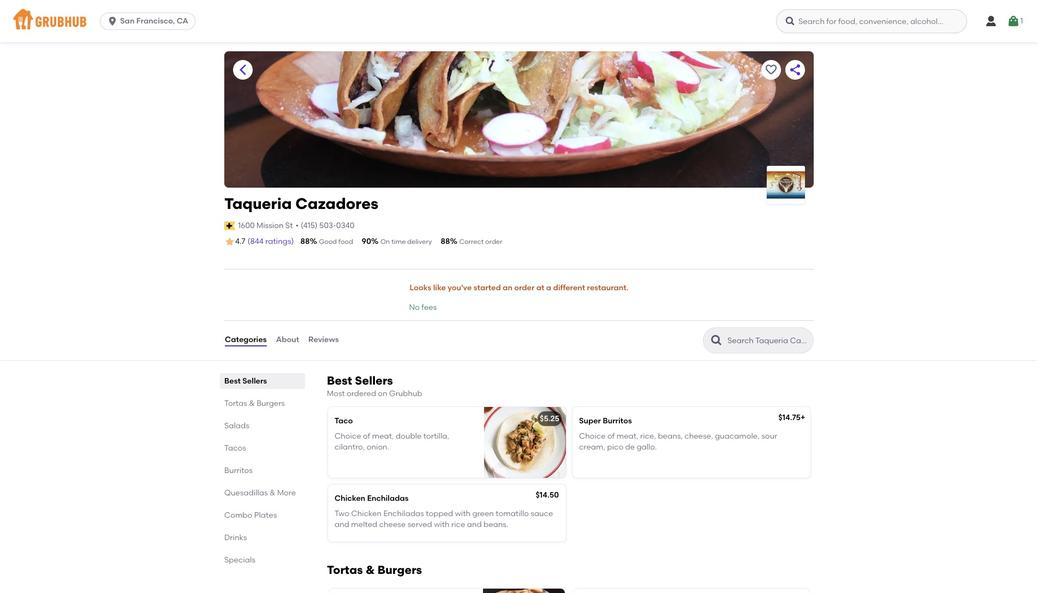 Task type: locate. For each thing, give the bounding box(es) containing it.
1 vertical spatial tortas & burgers
[[327, 563, 422, 577]]

choice
[[335, 432, 361, 441], [579, 432, 606, 441]]

2 and from the left
[[467, 521, 482, 530]]

1 vertical spatial burgers
[[378, 563, 422, 577]]

burritos up 'pico'
[[603, 417, 632, 426]]

burgers down "best sellers"
[[257, 399, 285, 408]]

looks like you've started an order at a different restaurant.
[[410, 283, 629, 293]]

0 horizontal spatial choice
[[335, 432, 361, 441]]

best down categories button
[[224, 377, 241, 386]]

0 horizontal spatial 88
[[301, 237, 310, 246]]

more
[[277, 488, 296, 498]]

choice inside the choice of meat, double tortilla, cilantro, onion.
[[335, 432, 361, 441]]

1 button
[[1008, 11, 1024, 31]]

0 horizontal spatial &
[[249, 399, 255, 408]]

0 vertical spatial &
[[249, 399, 255, 408]]

0 vertical spatial with
[[455, 510, 471, 519]]

meat, inside choice of meat, rice, beans, cheese, guacamole, sour cream, pico de gallo.
[[617, 432, 639, 441]]

88 down (415)
[[301, 237, 310, 246]]

0 horizontal spatial svg image
[[107, 16, 118, 27]]

0 horizontal spatial burritos
[[224, 466, 253, 475]]

topped
[[426, 510, 453, 519]]

88
[[301, 237, 310, 246], [441, 237, 450, 246]]

1 horizontal spatial best
[[327, 374, 352, 387]]

2 vertical spatial &
[[366, 563, 375, 577]]

0 horizontal spatial order
[[485, 238, 503, 246]]

1 horizontal spatial sellers
[[355, 374, 393, 387]]

0 horizontal spatial with
[[434, 521, 450, 530]]

order left "at"
[[515, 283, 535, 293]]

(844
[[248, 237, 264, 246]]

no fees
[[409, 303, 437, 312]]

(415) 503-0340 button
[[301, 220, 355, 232]]

order right correct
[[485, 238, 503, 246]]

sellers
[[355, 374, 393, 387], [243, 377, 267, 386]]

burritos
[[603, 417, 632, 426], [224, 466, 253, 475]]

svg image
[[985, 15, 998, 28], [107, 16, 118, 27], [785, 16, 796, 27]]

combo plates
[[224, 511, 277, 520]]

super
[[579, 417, 601, 426]]

1 horizontal spatial of
[[608, 432, 615, 441]]

meat, inside the choice of meat, double tortilla, cilantro, onion.
[[372, 432, 394, 441]]

served
[[408, 521, 432, 530]]

(844 ratings)
[[248, 237, 294, 246]]

on
[[381, 238, 390, 246]]

Search for food, convenience, alcohol... search field
[[777, 9, 968, 33]]

with
[[455, 510, 471, 519], [434, 521, 450, 530]]

sellers up on
[[355, 374, 393, 387]]

chicken enchiladas
[[335, 494, 409, 503]]

super burritos
[[579, 417, 632, 426]]

no
[[409, 303, 420, 312]]

fees
[[422, 303, 437, 312]]

1 horizontal spatial and
[[467, 521, 482, 530]]

categories
[[225, 336, 267, 345]]

1 vertical spatial burritos
[[224, 466, 253, 475]]

choice up cilantro,
[[335, 432, 361, 441]]

sauce
[[531, 510, 553, 519]]

0 horizontal spatial and
[[335, 521, 349, 530]]

1 vertical spatial order
[[515, 283, 535, 293]]

about
[[276, 336, 299, 345]]

of up onion.
[[363, 432, 370, 441]]

1 vertical spatial &
[[270, 488, 276, 498]]

1 vertical spatial tortas
[[327, 563, 363, 577]]

tortas
[[224, 399, 247, 408], [327, 563, 363, 577]]

chicken up melted
[[351, 510, 382, 519]]

0 horizontal spatial burgers
[[257, 399, 285, 408]]

best for best sellers most ordered on grubhub
[[327, 374, 352, 387]]

0340
[[336, 221, 355, 230]]

enchiladas inside the 'two chicken enchiladas topped with green tomatillo sauce and melted cheese served with rice and beans.'
[[384, 510, 424, 519]]

0 vertical spatial burgers
[[257, 399, 285, 408]]

0 horizontal spatial tortas
[[224, 399, 247, 408]]

0 vertical spatial tortas
[[224, 399, 247, 408]]

1 horizontal spatial burgers
[[378, 563, 422, 577]]

1 vertical spatial chicken
[[351, 510, 382, 519]]

0 vertical spatial chicken
[[335, 494, 365, 503]]

meat, up de
[[617, 432, 639, 441]]

star icon image
[[224, 237, 235, 247]]

88 for correct order
[[441, 237, 450, 246]]

and down two
[[335, 521, 349, 530]]

1 horizontal spatial order
[[515, 283, 535, 293]]

& down melted
[[366, 563, 375, 577]]

2 horizontal spatial svg image
[[985, 15, 998, 28]]

1 horizontal spatial tortas
[[327, 563, 363, 577]]

search icon image
[[710, 334, 724, 347]]

sellers inside best sellers most ordered on grubhub
[[355, 374, 393, 387]]

restaurant.
[[587, 283, 629, 293]]

tortas & burgers
[[224, 399, 285, 408], [327, 563, 422, 577]]

meat, up onion.
[[372, 432, 394, 441]]

& left more
[[270, 488, 276, 498]]

guacamole,
[[715, 432, 760, 441]]

1 horizontal spatial meat,
[[617, 432, 639, 441]]

sellers down categories button
[[243, 377, 267, 386]]

1 choice from the left
[[335, 432, 361, 441]]

reviews
[[309, 336, 339, 345]]

of for super burritos
[[608, 432, 615, 441]]

tortas & burgers down melted
[[327, 563, 422, 577]]

taqueria cazadores logo image
[[767, 171, 805, 199]]

1 horizontal spatial tortas & burgers
[[327, 563, 422, 577]]

0 vertical spatial tortas & burgers
[[224, 399, 285, 408]]

choice inside choice of meat, rice, beans, cheese, guacamole, sour cream, pico de gallo.
[[579, 432, 606, 441]]

choice of meat, double tortilla, cilantro, onion.
[[335, 432, 449, 452]]

tortas down melted
[[327, 563, 363, 577]]

choice up cream,
[[579, 432, 606, 441]]

at
[[537, 283, 545, 293]]

combo
[[224, 511, 252, 520]]

tortas & burgers down "best sellers"
[[224, 399, 285, 408]]

of up 'pico'
[[608, 432, 615, 441]]

0 horizontal spatial of
[[363, 432, 370, 441]]

caret left icon image
[[236, 63, 250, 76]]

1 meat, from the left
[[372, 432, 394, 441]]

cazadores
[[296, 194, 379, 213]]

looks
[[410, 283, 432, 293]]

1 horizontal spatial choice
[[579, 432, 606, 441]]

with up rice
[[455, 510, 471, 519]]

of inside choice of meat, rice, beans, cheese, guacamole, sour cream, pico de gallo.
[[608, 432, 615, 441]]

1 horizontal spatial 88
[[441, 237, 450, 246]]

good
[[319, 238, 337, 246]]

0 horizontal spatial sellers
[[243, 377, 267, 386]]

good food
[[319, 238, 353, 246]]

0 horizontal spatial best
[[224, 377, 241, 386]]

2 of from the left
[[608, 432, 615, 441]]

chicken up two
[[335, 494, 365, 503]]

gallo.
[[637, 443, 657, 452]]

1 horizontal spatial burritos
[[603, 417, 632, 426]]

with down topped
[[434, 521, 450, 530]]

0 vertical spatial enchiladas
[[367, 494, 409, 503]]

0 horizontal spatial tortas & burgers
[[224, 399, 285, 408]]

meat, for rice,
[[617, 432, 639, 441]]

choice for choice of meat, double tortilla, cilantro, onion.
[[335, 432, 361, 441]]

sellers for best sellers
[[243, 377, 267, 386]]

2 88 from the left
[[441, 237, 450, 246]]

chicken inside the 'two chicken enchiladas topped with green tomatillo sauce and melted cheese served with rice and beans.'
[[351, 510, 382, 519]]

1 of from the left
[[363, 432, 370, 441]]

correct
[[459, 238, 484, 246]]

svg image left san
[[107, 16, 118, 27]]

sellers for best sellers most ordered on grubhub
[[355, 374, 393, 387]]

best inside best sellers most ordered on grubhub
[[327, 374, 352, 387]]

&
[[249, 399, 255, 408], [270, 488, 276, 498], [366, 563, 375, 577]]

0 horizontal spatial meat,
[[372, 432, 394, 441]]

time
[[392, 238, 406, 246]]

1 horizontal spatial &
[[270, 488, 276, 498]]

of inside the choice of meat, double tortilla, cilantro, onion.
[[363, 432, 370, 441]]

best up most
[[327, 374, 352, 387]]

& down "best sellers"
[[249, 399, 255, 408]]

1 88 from the left
[[301, 237, 310, 246]]

on time delivery
[[381, 238, 432, 246]]

2 horizontal spatial &
[[366, 563, 375, 577]]

of
[[363, 432, 370, 441], [608, 432, 615, 441]]

choice of meat, rice, beans, cheese, guacamole, sour cream, pico de gallo.
[[579, 432, 778, 452]]

taqueria
[[224, 194, 292, 213]]

most
[[327, 389, 345, 398]]

taco image
[[484, 407, 566, 478]]

1
[[1021, 16, 1024, 26]]

torta image
[[483, 589, 565, 594]]

2 meat, from the left
[[617, 432, 639, 441]]

tortas up salads
[[224, 399, 247, 408]]

chicken
[[335, 494, 365, 503], [351, 510, 382, 519]]

melted
[[351, 521, 378, 530]]

and
[[335, 521, 349, 530], [467, 521, 482, 530]]

enchiladas
[[367, 494, 409, 503], [384, 510, 424, 519]]

0 vertical spatial burritos
[[603, 417, 632, 426]]

svg image left svg image
[[985, 15, 998, 28]]

best
[[327, 374, 352, 387], [224, 377, 241, 386]]

burritos down tacos at the bottom left
[[224, 466, 253, 475]]

and down green
[[467, 521, 482, 530]]

svg image up share icon on the right
[[785, 16, 796, 27]]

burgers down cheese
[[378, 563, 422, 577]]

$14.75
[[779, 413, 801, 423]]

2 choice from the left
[[579, 432, 606, 441]]

(415)
[[301, 221, 318, 230]]

sour
[[762, 432, 778, 441]]

88 right delivery
[[441, 237, 450, 246]]

1 vertical spatial enchiladas
[[384, 510, 424, 519]]

choice for choice of meat, rice, beans, cheese, guacamole, sour cream, pico de gallo.
[[579, 432, 606, 441]]

1 and from the left
[[335, 521, 349, 530]]

de
[[625, 443, 635, 452]]

best for best sellers
[[224, 377, 241, 386]]



Task type: vqa. For each thing, say whether or not it's contained in the screenshot.
Sign in button
no



Task type: describe. For each thing, give the bounding box(es) containing it.
tacos
[[224, 444, 246, 453]]

share icon image
[[789, 63, 802, 76]]

beans.
[[484, 521, 509, 530]]

svg image
[[1008, 15, 1021, 28]]

cream,
[[579, 443, 606, 452]]

ca
[[177, 16, 188, 26]]

meat, for double
[[372, 432, 394, 441]]

88 for good food
[[301, 237, 310, 246]]

correct order
[[459, 238, 503, 246]]

ordered
[[347, 389, 376, 398]]

pico
[[607, 443, 624, 452]]

delivery
[[408, 238, 432, 246]]

of for taco
[[363, 432, 370, 441]]

90
[[362, 237, 371, 246]]

about button
[[276, 321, 300, 360]]

san francisco, ca button
[[100, 13, 200, 30]]

tortilla,
[[424, 432, 449, 441]]

rice
[[452, 521, 465, 530]]

0 vertical spatial order
[[485, 238, 503, 246]]

food
[[339, 238, 353, 246]]

grubhub
[[389, 389, 423, 398]]

main navigation navigation
[[0, 0, 1039, 43]]

$14.50
[[536, 491, 559, 500]]

cheese,
[[685, 432, 713, 441]]

• (415) 503-0340
[[296, 221, 355, 230]]

mission
[[257, 221, 284, 230]]

503-
[[320, 221, 336, 230]]

categories button
[[224, 321, 267, 360]]

st
[[285, 221, 293, 230]]

green
[[473, 510, 494, 519]]

onion.
[[367, 443, 389, 452]]

1 horizontal spatial svg image
[[785, 16, 796, 27]]

like
[[433, 283, 446, 293]]

beans,
[[658, 432, 683, 441]]

taco
[[335, 417, 353, 426]]

Search Taqueria Cazadores search field
[[727, 336, 810, 346]]

two chicken enchiladas topped with green tomatillo sauce and melted cheese served with rice and beans.
[[335, 510, 553, 530]]

•
[[296, 221, 299, 230]]

quesadillas
[[224, 488, 268, 498]]

drinks
[[224, 533, 247, 543]]

save this restaurant button
[[762, 60, 781, 80]]

$5.25
[[540, 414, 560, 424]]

1 vertical spatial with
[[434, 521, 450, 530]]

double
[[396, 432, 422, 441]]

salads
[[224, 421, 249, 431]]

quesadillas & more
[[224, 488, 296, 498]]

1 horizontal spatial with
[[455, 510, 471, 519]]

on
[[378, 389, 388, 398]]

4.7
[[235, 237, 245, 246]]

plates
[[254, 511, 277, 520]]

a
[[546, 283, 552, 293]]

1600 mission st
[[238, 221, 293, 230]]

two
[[335, 510, 350, 519]]

francisco,
[[136, 16, 175, 26]]

order inside button
[[515, 283, 535, 293]]

+
[[801, 413, 806, 423]]

save this restaurant image
[[765, 63, 778, 76]]

ratings)
[[266, 237, 294, 246]]

reviews button
[[308, 321, 340, 360]]

1600
[[238, 221, 255, 230]]

cilantro,
[[335, 443, 365, 452]]

best sellers
[[224, 377, 267, 386]]

svg image inside san francisco, ca button
[[107, 16, 118, 27]]

1600 mission st button
[[238, 220, 293, 232]]

looks like you've started an order at a different restaurant. button
[[409, 276, 629, 300]]

best sellers most ordered on grubhub
[[327, 374, 423, 398]]

rice,
[[641, 432, 656, 441]]

cheese
[[379, 521, 406, 530]]

$14.75 +
[[779, 413, 806, 423]]

started
[[474, 283, 501, 293]]

san francisco, ca
[[120, 16, 188, 26]]

tomatillo
[[496, 510, 529, 519]]

specials
[[224, 556, 255, 565]]

subscription pass image
[[224, 222, 235, 230]]

an
[[503, 283, 513, 293]]

san
[[120, 16, 135, 26]]

taqueria cazadores
[[224, 194, 379, 213]]

you've
[[448, 283, 472, 293]]



